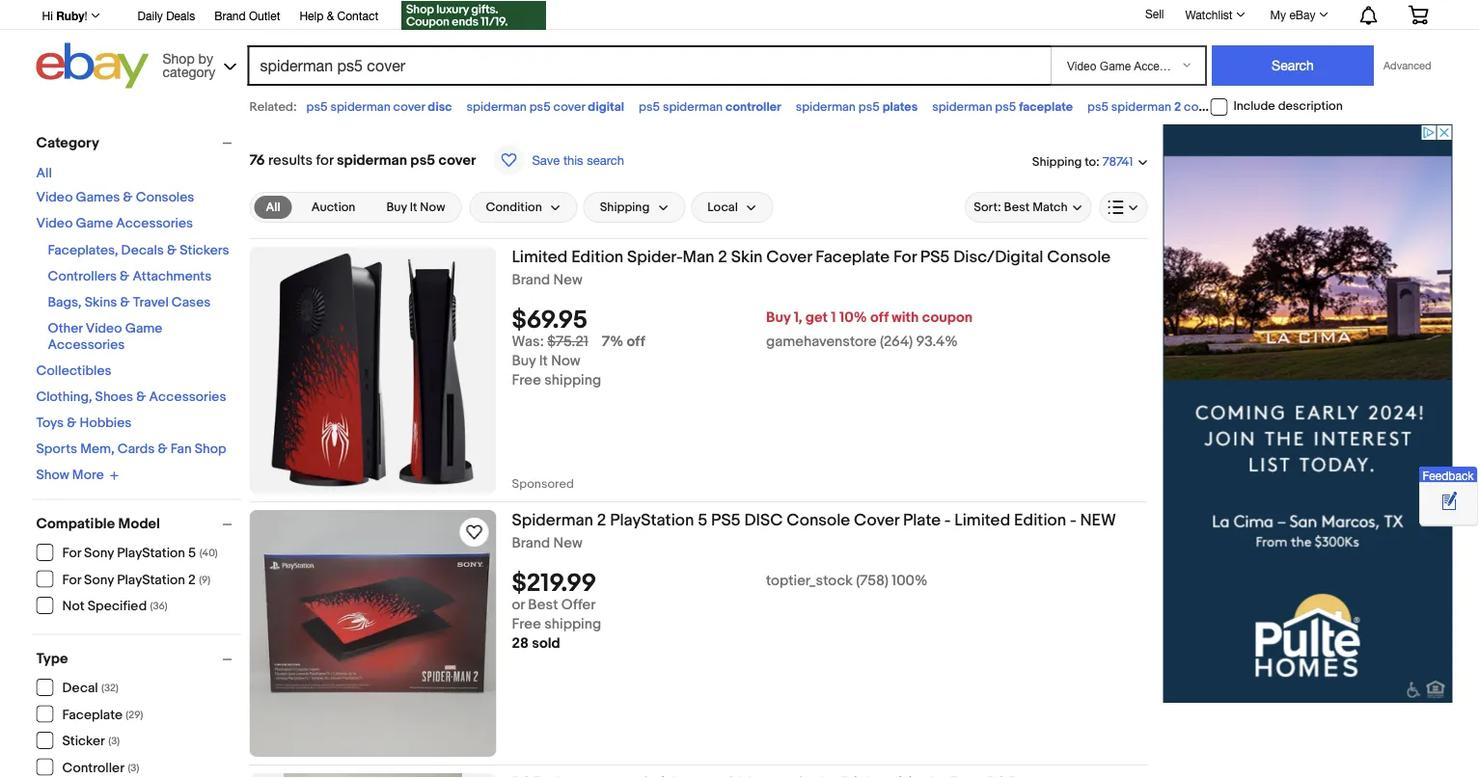 Task type: describe. For each thing, give the bounding box(es) containing it.
brand outlet link
[[214, 6, 280, 27]]

for inside limited edition spider-man 2 skin cover faceplate for ps5 disc/digital console brand new
[[894, 247, 917, 267]]

76 results for spiderman ps5 cover
[[250, 152, 476, 169]]

watch spiderman 2 playstation 5 ps5 disc console cover plate - limited edition - new image
[[463, 521, 486, 544]]

buy it now link
[[375, 196, 457, 219]]

decal (32)
[[62, 681, 118, 697]]

collectibles link
[[36, 363, 112, 380]]

bags,
[[48, 295, 82, 311]]

controller
[[726, 99, 782, 114]]

spider-
[[627, 247, 683, 267]]

toptier_stock
[[766, 573, 853, 590]]

with
[[892, 310, 919, 327]]

2 - from the left
[[1070, 511, 1077, 531]]

console inside spiderman 2 playstation 5 ps5 disc console cover plate - limited edition - new brand new
[[787, 511, 851, 531]]

your shopping cart image
[[1408, 5, 1430, 24]]

new inside limited edition spider-man 2 skin cover faceplate for ps5 disc/digital console brand new
[[553, 272, 583, 289]]

auction link
[[300, 196, 367, 219]]

my ebay link
[[1260, 3, 1337, 26]]

local
[[708, 200, 738, 215]]

offer
[[562, 597, 596, 615]]

decals
[[121, 243, 164, 259]]

limited edition spider-man 2 skin cover faceplate for ps5 disc/digital console image
[[250, 247, 497, 494]]

7%
[[602, 334, 624, 351]]

sports mem, cards & fan shop link
[[36, 442, 226, 458]]

cover for spiderman ps5 cover digital
[[554, 99, 585, 114]]

shipping to : 78741
[[1033, 154, 1134, 170]]

1
[[831, 310, 836, 327]]

help
[[300, 9, 324, 22]]

0 vertical spatial game
[[76, 216, 113, 232]]

buy for buy 1, get 1 10% off with coupon
[[766, 310, 791, 327]]

shop by category
[[163, 50, 215, 80]]

disc
[[428, 99, 452, 114]]

advanced
[[1384, 59, 1432, 72]]

show
[[36, 468, 69, 484]]

help & contact
[[300, 9, 379, 22]]

2 inside spiderman 2 playstation 5 ps5 disc console cover plate - limited edition - new brand new
[[597, 511, 607, 531]]

1,
[[794, 310, 803, 327]]

5 for ps5
[[698, 511, 708, 531]]

hi ruby !
[[42, 9, 87, 22]]

(29)
[[126, 709, 143, 722]]

all inside main content
[[266, 200, 281, 215]]

$69.95
[[512, 306, 588, 336]]

hobbies
[[80, 416, 132, 432]]

clothing, shoes & accessories link
[[36, 389, 226, 406]]

new inside spiderman 2 playstation 5 ps5 disc console cover plate - limited edition - new brand new
[[553, 535, 583, 553]]

shipping for now
[[545, 372, 601, 390]]

ps5 inside spiderman 2 playstation 5 ps5 disc console cover plate - limited edition - new brand new
[[711, 511, 741, 531]]

deals
[[166, 9, 195, 22]]

gamehavenstore
[[766, 334, 877, 351]]

sold
[[532, 636, 560, 653]]

brand inside spiderman 2 playstation 5 ps5 disc console cover plate - limited edition - new brand new
[[512, 535, 550, 553]]

category
[[36, 134, 99, 152]]

free for or
[[512, 616, 541, 634]]

disc
[[745, 511, 783, 531]]

for for for sony playstation 2
[[62, 572, 81, 589]]

faceplate inside limited edition spider-man 2 skin cover faceplate for ps5 disc/digital console brand new
[[816, 247, 890, 267]]

include
[[1234, 99, 1276, 114]]

compatible model
[[36, 516, 160, 533]]

spiderman down my
[[1255, 99, 1315, 114]]

$219.99
[[512, 570, 597, 600]]

condition button
[[469, 192, 578, 223]]

100%
[[892, 573, 928, 590]]

type button
[[36, 651, 241, 668]]

gamehavenstore (264) 93.4% buy it now free shipping
[[512, 334, 958, 390]]

28
[[512, 636, 529, 653]]

& right skins
[[120, 295, 130, 311]]

:
[[1097, 154, 1100, 169]]

& left fan
[[158, 442, 168, 458]]

spiderman inside main content
[[337, 152, 407, 169]]

limited inside spiderman 2 playstation 5 ps5 disc console cover plate - limited edition - new brand new
[[955, 511, 1011, 531]]

plate
[[903, 511, 941, 531]]

ps5 left "faceplate"
[[995, 99, 1017, 114]]

free for buy
[[512, 372, 541, 390]]

ps5 left description
[[1231, 99, 1252, 114]]

contact
[[337, 9, 379, 22]]

sort:
[[974, 200, 1002, 215]]

shipping for offer
[[545, 616, 601, 634]]

sort: best match
[[974, 200, 1068, 215]]

watchlist link
[[1175, 3, 1254, 26]]

(758)
[[856, 573, 889, 590]]

new
[[1080, 511, 1117, 531]]

ps5 left the plates
[[859, 99, 880, 114]]

edition inside limited edition spider-man 2 skin cover faceplate for ps5 disc/digital console brand new
[[572, 247, 624, 267]]

cover left include
[[1184, 99, 1217, 114]]

spiderman down search for anything text box on the top of the page
[[663, 99, 723, 114]]

for for for sony playstation 5
[[62, 546, 81, 562]]

none submit inside shop by category banner
[[1212, 45, 1374, 86]]

my ebay
[[1271, 8, 1316, 21]]

& up video game accessories link
[[123, 190, 133, 206]]

this
[[564, 153, 584, 167]]

spiderman up '76 results for spiderman ps5 cover' at the top of page
[[331, 99, 391, 114]]

2 left (9)
[[188, 572, 196, 589]]

controllers & attachments link
[[48, 269, 212, 285]]

ps5 spiderman 2 cover
[[1088, 99, 1217, 114]]

console inside limited edition spider-man 2 skin cover faceplate for ps5 disc/digital console brand new
[[1048, 247, 1111, 267]]

1 - from the left
[[945, 511, 951, 531]]

accessories inside faceplates, decals & stickers controllers & attachments bags, skins & travel cases other video game accessories
[[48, 337, 125, 354]]

match
[[1033, 200, 1068, 215]]

ruby
[[56, 9, 84, 22]]

was:
[[512, 334, 544, 351]]

(3) for sticker
[[108, 736, 120, 749]]

sony for for sony playstation 5
[[84, 546, 114, 562]]

ps5 spiderman cover
[[1231, 99, 1352, 114]]

video game accessories link
[[36, 216, 193, 232]]

2 left include
[[1175, 99, 1182, 114]]

shipping for shipping
[[600, 200, 650, 215]]

cover for ps5 spiderman cover disc
[[393, 99, 425, 114]]

clothing,
[[36, 389, 92, 406]]

main content containing $69.95
[[250, 125, 1148, 779]]

spiderman up 78741
[[1112, 99, 1172, 114]]

All selected text field
[[266, 199, 281, 216]]

ebay
[[1290, 8, 1316, 21]]

description
[[1279, 99, 1343, 114]]

& inside account navigation
[[327, 9, 334, 22]]

toys & hobbies link
[[36, 416, 132, 432]]

spiderman ps5 faceplate
[[933, 99, 1073, 114]]

listing options selector. list view selected. image
[[1109, 200, 1139, 215]]

controller
[[62, 761, 125, 777]]

for sony playstation 2 (9)
[[62, 572, 211, 589]]

7% off
[[602, 334, 645, 351]]

sticker
[[62, 734, 105, 750]]

(3) for controller
[[128, 763, 139, 775]]

category button
[[36, 134, 241, 152]]

ps5 inside limited edition spider-man 2 skin cover faceplate for ps5 disc/digital console brand new
[[921, 247, 950, 267]]

brand outlet
[[214, 9, 280, 22]]

faceplate
[[1020, 99, 1073, 114]]

ps5 down search for anything text box on the top of the page
[[639, 99, 660, 114]]

now inside gamehavenstore (264) 93.4% buy it now free shipping
[[551, 353, 581, 370]]

best inside toptier_stock (758) 100% or best offer free shipping 28 sold
[[528, 597, 558, 615]]

(9)
[[199, 574, 211, 587]]



Task type: locate. For each thing, give the bounding box(es) containing it.
coupon
[[922, 310, 973, 327]]

buy it now
[[386, 200, 445, 215]]

advertisement region
[[1164, 125, 1453, 704]]

shipping down offer in the left bottom of the page
[[545, 616, 601, 634]]

shipping inside gamehavenstore (264) 93.4% buy it now free shipping
[[545, 372, 601, 390]]

console right disc
[[787, 511, 851, 531]]

& up "attachments"
[[167, 243, 177, 259]]

1 horizontal spatial shipping
[[1033, 154, 1082, 169]]

5 left disc
[[698, 511, 708, 531]]

it down '76 results for spiderman ps5 cover' at the top of page
[[410, 200, 417, 215]]

spiderman 2 playstation 5 ps5 disc console cover plate - limited edition - new link
[[512, 511, 1148, 535]]

category
[[163, 64, 215, 80]]

accessories inside collectibles clothing, shoes & accessories toys & hobbies sports mem, cards & fan shop
[[149, 389, 226, 406]]

1 vertical spatial sony
[[84, 572, 114, 589]]

0 vertical spatial cover
[[767, 247, 812, 267]]

video for video game accessories
[[36, 216, 73, 232]]

0 horizontal spatial all link
[[36, 166, 52, 182]]

0 vertical spatial for
[[894, 247, 917, 267]]

fan
[[171, 442, 192, 458]]

1 vertical spatial all
[[266, 200, 281, 215]]

limited inside limited edition spider-man 2 skin cover faceplate for ps5 disc/digital console brand new
[[512, 247, 568, 267]]

2 new from the top
[[553, 535, 583, 553]]

0 vertical spatial all
[[36, 166, 52, 182]]

video left games
[[36, 190, 73, 206]]

for down the compatible
[[62, 546, 81, 562]]

shop inside shop by category
[[163, 50, 195, 66]]

spiderman right the plates
[[933, 99, 993, 114]]

or
[[512, 597, 525, 615]]

2 vertical spatial accessories
[[149, 389, 226, 406]]

(40)
[[199, 548, 218, 560]]

1 vertical spatial off
[[627, 334, 645, 351]]

1 horizontal spatial buy
[[512, 353, 536, 370]]

0 horizontal spatial buy
[[386, 200, 407, 215]]

0 vertical spatial console
[[1048, 247, 1111, 267]]

1 vertical spatial video
[[36, 216, 73, 232]]

skins
[[85, 295, 117, 311]]

console down match
[[1048, 247, 1111, 267]]

show more button
[[36, 468, 119, 484]]

spiderman ps5 cover digital
[[467, 99, 624, 114]]

account navigation
[[31, 0, 1443, 32]]

accessories up collectibles link
[[48, 337, 125, 354]]

0 horizontal spatial it
[[410, 200, 417, 215]]

game down games
[[76, 216, 113, 232]]

best right "or"
[[528, 597, 558, 615]]

1 horizontal spatial -
[[1070, 511, 1077, 531]]

0 horizontal spatial now
[[420, 200, 445, 215]]

- right plate
[[945, 511, 951, 531]]

collectibles
[[36, 363, 112, 380]]

video inside faceplates, decals & stickers controllers & attachments bags, skins & travel cases other video game accessories
[[86, 321, 122, 337]]

0 vertical spatial edition
[[572, 247, 624, 267]]

best inside sort: best match dropdown button
[[1004, 200, 1030, 215]]

results
[[268, 152, 313, 169]]

spiderman 2 playstation 5 ps5 disc console cover plate - limited edition - new image
[[250, 511, 497, 758]]

shipping inside shipping to : 78741
[[1033, 154, 1082, 169]]

for up with
[[894, 247, 917, 267]]

game down travel
[[125, 321, 163, 337]]

(3) down faceplate (29)
[[108, 736, 120, 749]]

all down category
[[36, 166, 52, 182]]

ps5 up coupon
[[921, 247, 950, 267]]

bags, skins & travel cases link
[[48, 295, 211, 311]]

spiderman right for
[[337, 152, 407, 169]]

1 horizontal spatial all
[[266, 200, 281, 215]]

get
[[806, 310, 828, 327]]

1 vertical spatial for
[[62, 546, 81, 562]]

2 shipping from the top
[[545, 616, 601, 634]]

1 vertical spatial buy
[[766, 310, 791, 327]]

controller (3)
[[62, 761, 139, 777]]

compatible
[[36, 516, 115, 533]]

accessories up fan
[[149, 389, 226, 406]]

playstation
[[610, 511, 694, 531], [117, 546, 185, 562], [117, 572, 185, 589]]

spiderman
[[512, 511, 594, 531]]

0 vertical spatial now
[[420, 200, 445, 215]]

disc/digital
[[954, 247, 1044, 267]]

it down the was: $75.21
[[539, 353, 548, 370]]

5 left (40) at bottom
[[188, 546, 196, 562]]

ps5 left disc
[[711, 511, 741, 531]]

new up $69.95
[[553, 272, 583, 289]]

ps5 up save
[[530, 99, 551, 114]]

not specified (36)
[[62, 599, 167, 615]]

93.4%
[[917, 334, 958, 351]]

brand up $69.95
[[512, 272, 550, 289]]

1 shipping from the top
[[545, 372, 601, 390]]

buy down '76 results for spiderman ps5 cover' at the top of page
[[386, 200, 407, 215]]

1 horizontal spatial edition
[[1014, 511, 1067, 531]]

shipping left to
[[1033, 154, 1082, 169]]

games
[[76, 190, 120, 206]]

1 vertical spatial 5
[[188, 546, 196, 562]]

spiderman ps5 plates
[[796, 99, 918, 114]]

free down the 'was:'
[[512, 372, 541, 390]]

(3) right controller
[[128, 763, 139, 775]]

faceplate up the 10%
[[816, 247, 890, 267]]

shop right fan
[[195, 442, 226, 458]]

0 vertical spatial sony
[[84, 546, 114, 562]]

game
[[76, 216, 113, 232], [125, 321, 163, 337]]

1 vertical spatial edition
[[1014, 511, 1067, 531]]

1 horizontal spatial ps5
[[921, 247, 950, 267]]

0 vertical spatial best
[[1004, 200, 1030, 215]]

0 horizontal spatial edition
[[572, 247, 624, 267]]

5 for (40)
[[188, 546, 196, 562]]

faceplates,
[[48, 243, 118, 259]]

0 vertical spatial all link
[[36, 166, 52, 182]]

faceplate (29)
[[62, 707, 143, 724]]

1 horizontal spatial faceplate
[[816, 247, 890, 267]]

2 free from the top
[[512, 616, 541, 634]]

ps5 inside main content
[[411, 152, 435, 169]]

condition
[[486, 200, 542, 215]]

1 vertical spatial now
[[551, 353, 581, 370]]

1 vertical spatial game
[[125, 321, 163, 337]]

get the coupon image
[[402, 1, 547, 30]]

limited down the condition dropdown button
[[512, 247, 568, 267]]

1 horizontal spatial it
[[539, 353, 548, 370]]

main content
[[250, 125, 1148, 779]]

playstation for (40)
[[117, 546, 185, 562]]

brand inside account navigation
[[214, 9, 246, 22]]

0 vertical spatial faceplate
[[816, 247, 890, 267]]

1 vertical spatial it
[[539, 353, 548, 370]]

ps5 up buy it now
[[411, 152, 435, 169]]

0 vertical spatial accessories
[[116, 216, 193, 232]]

ps5 plates  cover spiderman 2 venom style (disk edition) - free p&p image
[[284, 774, 462, 779]]

cover for ps5 spiderman cover
[[1318, 99, 1350, 114]]

free up 28
[[512, 616, 541, 634]]

2 vertical spatial buy
[[512, 353, 536, 370]]

2 horizontal spatial buy
[[766, 310, 791, 327]]

0 horizontal spatial best
[[528, 597, 558, 615]]

1 free from the top
[[512, 372, 541, 390]]

sony down compatible model
[[84, 546, 114, 562]]

spiderman right controller
[[796, 99, 856, 114]]

accessories down consoles
[[116, 216, 193, 232]]

1 vertical spatial shipping
[[545, 616, 601, 634]]

buy inside buy it now link
[[386, 200, 407, 215]]

1 horizontal spatial now
[[551, 353, 581, 370]]

- left the new
[[1070, 511, 1077, 531]]

off left with
[[871, 310, 889, 327]]

(3) inside controller (3)
[[128, 763, 139, 775]]

sony for for sony playstation 2
[[84, 572, 114, 589]]

save
[[532, 153, 560, 167]]

shipping down the $75.21 on the top left
[[545, 372, 601, 390]]

cover left digital
[[554, 99, 585, 114]]

None submit
[[1212, 45, 1374, 86]]

free inside toptier_stock (758) 100% or best offer free shipping 28 sold
[[512, 616, 541, 634]]

0 horizontal spatial (3)
[[108, 736, 120, 749]]

& right help
[[327, 9, 334, 22]]

brand left outlet
[[214, 9, 246, 22]]

76
[[250, 152, 265, 169]]

collectibles clothing, shoes & accessories toys & hobbies sports mem, cards & fan shop
[[36, 363, 226, 458]]

brand down spiderman
[[512, 535, 550, 553]]

decal
[[62, 681, 98, 697]]

& right the shoes
[[136, 389, 146, 406]]

2
[[1175, 99, 1182, 114], [718, 247, 728, 267], [597, 511, 607, 531], [188, 572, 196, 589]]

now left condition
[[420, 200, 445, 215]]

1 sony from the top
[[84, 546, 114, 562]]

1 new from the top
[[553, 272, 583, 289]]

0 vertical spatial free
[[512, 372, 541, 390]]

outlet
[[249, 9, 280, 22]]

shop by category button
[[154, 43, 241, 84]]

cover left plate
[[854, 511, 900, 531]]

0 vertical spatial shipping
[[545, 372, 601, 390]]

edition inside spiderman 2 playstation 5 ps5 disc console cover plate - limited edition - new brand new
[[1014, 511, 1067, 531]]

1 horizontal spatial cover
[[854, 511, 900, 531]]

buy inside gamehavenstore (264) 93.4% buy it now free shipping
[[512, 353, 536, 370]]

0 horizontal spatial limited
[[512, 247, 568, 267]]

shoes
[[95, 389, 133, 406]]

video for video games & consoles
[[36, 190, 73, 206]]

0 vertical spatial shop
[[163, 50, 195, 66]]

1 horizontal spatial off
[[871, 310, 889, 327]]

(264)
[[880, 334, 913, 351]]

cover right skin
[[767, 247, 812, 267]]

1 horizontal spatial best
[[1004, 200, 1030, 215]]

not
[[62, 599, 85, 615]]

0 vertical spatial 5
[[698, 511, 708, 531]]

spiderman 2 playstation 5 ps5 disc console cover plate - limited edition - new heading
[[512, 511, 1117, 531]]

limited edition spider-man 2 skin cover faceplate for ps5 disc/digital console heading
[[512, 247, 1111, 267]]

controllers
[[48, 269, 117, 285]]

consoles
[[136, 190, 194, 206]]

ps5 spiderman controller
[[639, 99, 782, 114]]

0 vertical spatial playstation
[[610, 511, 694, 531]]

1 vertical spatial brand
[[512, 272, 550, 289]]

-
[[945, 511, 951, 531], [1070, 511, 1077, 531]]

sports
[[36, 442, 77, 458]]

shipping for shipping to : 78741
[[1033, 154, 1082, 169]]

accessories
[[116, 216, 193, 232], [48, 337, 125, 354], [149, 389, 226, 406]]

daily
[[138, 9, 163, 22]]

1 vertical spatial playstation
[[117, 546, 185, 562]]

type
[[36, 651, 68, 668]]

0 vertical spatial buy
[[386, 200, 407, 215]]

shop
[[163, 50, 195, 66], [195, 442, 226, 458]]

&
[[327, 9, 334, 22], [123, 190, 133, 206], [167, 243, 177, 259], [120, 269, 130, 285], [120, 295, 130, 311], [136, 389, 146, 406], [67, 416, 77, 432], [158, 442, 168, 458]]

0 vertical spatial it
[[410, 200, 417, 215]]

skin
[[731, 247, 763, 267]]

help & contact link
[[300, 6, 379, 27]]

buy left 1,
[[766, 310, 791, 327]]

0 vertical spatial off
[[871, 310, 889, 327]]

ps5 right related:
[[307, 99, 328, 114]]

limited edition spider-man 2 skin cover faceplate for ps5 disc/digital console link
[[512, 247, 1148, 272]]

1 vertical spatial (3)
[[128, 763, 139, 775]]

playstation inside spiderman 2 playstation 5 ps5 disc console cover plate - limited edition - new brand new
[[610, 511, 694, 531]]

1 horizontal spatial game
[[125, 321, 163, 337]]

2 vertical spatial for
[[62, 572, 81, 589]]

0 horizontal spatial off
[[627, 334, 645, 351]]

0 horizontal spatial ps5
[[711, 511, 741, 531]]

advanced link
[[1374, 46, 1442, 85]]

buy for buy it now
[[386, 200, 407, 215]]

new down spiderman
[[553, 535, 583, 553]]

& up bags, skins & travel cases link
[[120, 269, 130, 285]]

shipping inside shipping dropdown button
[[600, 200, 650, 215]]

was: $75.21
[[512, 334, 589, 351]]

all link down category
[[36, 166, 52, 182]]

2 vertical spatial brand
[[512, 535, 550, 553]]

game inside faceplates, decals & stickers controllers & attachments bags, skins & travel cases other video game accessories
[[125, 321, 163, 337]]

sell
[[1146, 7, 1165, 20]]

1 vertical spatial free
[[512, 616, 541, 634]]

0 vertical spatial brand
[[214, 9, 246, 22]]

feedback
[[1423, 469, 1474, 483]]

1 vertical spatial limited
[[955, 511, 1011, 531]]

2 vertical spatial playstation
[[117, 572, 185, 589]]

video up faceplates,
[[36, 216, 73, 232]]

0 vertical spatial shipping
[[1033, 154, 1082, 169]]

0 horizontal spatial 5
[[188, 546, 196, 562]]

it
[[410, 200, 417, 215], [539, 353, 548, 370]]

1 horizontal spatial (3)
[[128, 763, 139, 775]]

2 right spiderman
[[597, 511, 607, 531]]

1 vertical spatial cover
[[854, 511, 900, 531]]

daily deals link
[[138, 6, 195, 27]]

1 vertical spatial ps5
[[711, 511, 741, 531]]

for up not
[[62, 572, 81, 589]]

cover left disc
[[393, 99, 425, 114]]

cover right include
[[1318, 99, 1350, 114]]

0 horizontal spatial all
[[36, 166, 52, 182]]

shipping inside toptier_stock (758) 100% or best offer free shipping 28 sold
[[545, 616, 601, 634]]

shop inside collectibles clothing, shoes & accessories toys & hobbies sports mem, cards & fan shop
[[195, 442, 226, 458]]

compatible model button
[[36, 516, 241, 533]]

edition left spider-
[[572, 247, 624, 267]]

limited right plate
[[955, 511, 1011, 531]]

(3) inside sticker (3)
[[108, 736, 120, 749]]

5 inside spiderman 2 playstation 5 ps5 disc console cover plate - limited edition - new brand new
[[698, 511, 708, 531]]

shipping down search
[[600, 200, 650, 215]]

cover down disc
[[439, 152, 476, 169]]

1 horizontal spatial limited
[[955, 511, 1011, 531]]

buy 1, get 1 10% off with coupon
[[766, 310, 973, 327]]

for
[[316, 152, 334, 169]]

!
[[84, 9, 87, 22]]

0 vertical spatial video
[[36, 190, 73, 206]]

spiderman 2 playstation 5 ps5 disc console cover plate - limited edition - new brand new
[[512, 511, 1117, 553]]

1 vertical spatial best
[[528, 597, 558, 615]]

0 vertical spatial (3)
[[108, 736, 120, 749]]

shipping
[[545, 372, 601, 390], [545, 616, 601, 634]]

1 vertical spatial console
[[787, 511, 851, 531]]

edition left the new
[[1014, 511, 1067, 531]]

all link down 76
[[254, 196, 292, 219]]

0 vertical spatial limited
[[512, 247, 568, 267]]

auction
[[311, 200, 356, 215]]

off right '7%'
[[627, 334, 645, 351]]

brand inside limited edition spider-man 2 skin cover faceplate for ps5 disc/digital console brand new
[[512, 272, 550, 289]]

1 vertical spatial shop
[[195, 442, 226, 458]]

shop by category banner
[[31, 0, 1443, 94]]

0 vertical spatial new
[[553, 272, 583, 289]]

free inside gamehavenstore (264) 93.4% buy it now free shipping
[[512, 372, 541, 390]]

plates
[[883, 99, 918, 114]]

cover inside limited edition spider-man 2 skin cover faceplate for ps5 disc/digital console brand new
[[767, 247, 812, 267]]

2 sony from the top
[[84, 572, 114, 589]]

free
[[512, 372, 541, 390], [512, 616, 541, 634]]

all down results at top left
[[266, 200, 281, 215]]

shipping
[[1033, 154, 1082, 169], [600, 200, 650, 215]]

0 vertical spatial ps5
[[921, 247, 950, 267]]

1 vertical spatial shipping
[[600, 200, 650, 215]]

now down the $75.21 on the top left
[[551, 353, 581, 370]]

sony up not specified (36)
[[84, 572, 114, 589]]

1 vertical spatial accessories
[[48, 337, 125, 354]]

video games & consoles
[[36, 190, 194, 206]]

faceplate up sticker (3)
[[62, 707, 123, 724]]

spiderman right disc
[[467, 99, 527, 114]]

0 horizontal spatial -
[[945, 511, 951, 531]]

1 horizontal spatial console
[[1048, 247, 1111, 267]]

shop left by
[[163, 50, 195, 66]]

0 horizontal spatial faceplate
[[62, 707, 123, 724]]

1 vertical spatial faceplate
[[62, 707, 123, 724]]

0 horizontal spatial game
[[76, 216, 113, 232]]

man
[[683, 247, 715, 267]]

off
[[871, 310, 889, 327], [627, 334, 645, 351]]

Search for anything text field
[[250, 47, 1047, 84]]

1 vertical spatial all link
[[254, 196, 292, 219]]

1 horizontal spatial all link
[[254, 196, 292, 219]]

1 vertical spatial new
[[553, 535, 583, 553]]

buy down the 'was:'
[[512, 353, 536, 370]]

cover inside main content
[[439, 152, 476, 169]]

2 vertical spatial video
[[86, 321, 122, 337]]

more
[[72, 468, 104, 484]]

1 horizontal spatial 5
[[698, 511, 708, 531]]

ps5 spiderman cover disc
[[307, 99, 452, 114]]

watchlist
[[1186, 8, 1233, 21]]

0 horizontal spatial console
[[787, 511, 851, 531]]

ps5 right "faceplate"
[[1088, 99, 1109, 114]]

best right sort:
[[1004, 200, 1030, 215]]

& right 'toys'
[[67, 416, 77, 432]]

0 horizontal spatial cover
[[767, 247, 812, 267]]

video down skins
[[86, 321, 122, 337]]

78741
[[1103, 155, 1134, 170]]

0 horizontal spatial shipping
[[600, 200, 650, 215]]

search
[[587, 153, 624, 167]]

it inside gamehavenstore (264) 93.4% buy it now free shipping
[[539, 353, 548, 370]]

cover inside spiderman 2 playstation 5 ps5 disc console cover plate - limited edition - new brand new
[[854, 511, 900, 531]]

playstation for (9)
[[117, 572, 185, 589]]

heading
[[512, 774, 1019, 779]]

2 left skin
[[718, 247, 728, 267]]

2 inside limited edition spider-man 2 skin cover faceplate for ps5 disc/digital console brand new
[[718, 247, 728, 267]]

playstation for ps5
[[610, 511, 694, 531]]



Task type: vqa. For each thing, say whether or not it's contained in the screenshot.


